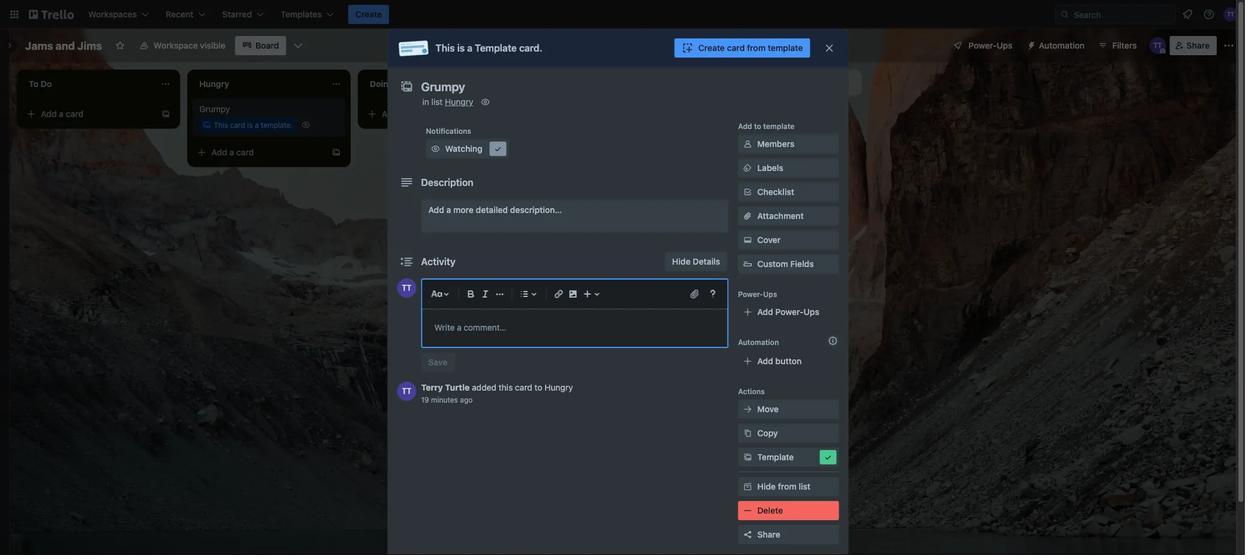 Task type: locate. For each thing, give the bounding box(es) containing it.
hungry right this
[[545, 383, 573, 393]]

1 horizontal spatial is
[[458, 42, 465, 54]]

list
[[432, 97, 443, 107], [799, 482, 811, 492]]

checklist
[[758, 187, 795, 197]]

save button
[[421, 353, 455, 372]]

0 horizontal spatial is
[[247, 121, 253, 129]]

add inside add power-ups link
[[758, 307, 774, 317]]

hungry
[[445, 97, 474, 107], [545, 383, 573, 393]]

0 horizontal spatial create
[[356, 9, 382, 19]]

1 vertical spatial list
[[799, 482, 811, 492]]

power-ups
[[969, 41, 1013, 50], [739, 290, 778, 299]]

0 horizontal spatial share button
[[739, 526, 839, 545]]

1 horizontal spatial power-ups
[[969, 41, 1013, 50]]

1 vertical spatial terry turtle (terryturtle) image
[[397, 382, 417, 401]]

ups
[[997, 41, 1013, 50], [764, 290, 778, 299], [804, 307, 820, 317]]

0 vertical spatial share
[[1187, 41, 1210, 50]]

2 horizontal spatial ups
[[997, 41, 1013, 50]]

board link
[[235, 36, 286, 55]]

1 vertical spatial share button
[[739, 526, 839, 545]]

grumpy link
[[199, 103, 339, 115]]

1 vertical spatial is
[[247, 121, 253, 129]]

1 horizontal spatial add a card
[[211, 147, 254, 157]]

1 vertical spatial this
[[214, 121, 228, 129]]

sm image
[[1023, 36, 1040, 53], [742, 186, 754, 198], [742, 234, 754, 246], [742, 404, 754, 416], [742, 428, 754, 440], [742, 505, 754, 517]]

power-
[[969, 41, 997, 50], [739, 290, 764, 299], [776, 307, 804, 317]]

automation button
[[1023, 36, 1093, 55]]

this down grumpy
[[214, 121, 228, 129]]

0 horizontal spatial from
[[747, 43, 766, 53]]

hide up delete
[[758, 482, 776, 492]]

1 horizontal spatial ups
[[804, 307, 820, 317]]

delete link
[[739, 502, 839, 521]]

workspace
[[154, 41, 198, 50]]

0 vertical spatial hide
[[673, 257, 691, 267]]

add a card for add a card button related to the rightmost create from template… icon
[[211, 147, 254, 157]]

0 horizontal spatial hide
[[673, 257, 691, 267]]

terry turtle (terryturtle) image left 19
[[397, 382, 417, 401]]

0 vertical spatial template
[[768, 43, 803, 53]]

19
[[421, 396, 429, 404]]

watching
[[445, 144, 483, 154]]

members link
[[739, 135, 839, 154]]

a
[[467, 42, 473, 54], [59, 109, 64, 119], [400, 109, 405, 119], [255, 121, 259, 129], [230, 147, 234, 157], [447, 205, 451, 215]]

sm image inside labels link
[[742, 162, 754, 174]]

0 horizontal spatial add a card button
[[22, 105, 156, 124]]

create for create
[[356, 9, 382, 19]]

sm image inside checklist link
[[742, 186, 754, 198]]

sm image inside the delete link
[[742, 505, 754, 517]]

2 horizontal spatial add a card button
[[363, 105, 497, 124]]

hungry up notifications in the top left of the page
[[445, 97, 474, 107]]

1 horizontal spatial share
[[1187, 41, 1210, 50]]

Main content area, start typing to enter text. text field
[[435, 321, 716, 335]]

1 vertical spatial ups
[[764, 290, 778, 299]]

sm image for checklist
[[742, 186, 754, 198]]

hide
[[673, 257, 691, 267], [758, 482, 776, 492]]

hungry link
[[445, 97, 474, 107]]

1 vertical spatial from
[[778, 482, 797, 492]]

sm image inside copy "link"
[[742, 428, 754, 440]]

0 vertical spatial from
[[747, 43, 766, 53]]

in
[[423, 97, 429, 107]]

hide inside "link"
[[758, 482, 776, 492]]

None text field
[[415, 76, 812, 97]]

card
[[728, 43, 745, 53], [66, 109, 84, 119], [407, 109, 425, 119], [230, 121, 245, 129], [236, 147, 254, 157], [515, 383, 533, 393]]

0 horizontal spatial list
[[432, 97, 443, 107]]

ups up add power-ups
[[764, 290, 778, 299]]

0 horizontal spatial share
[[758, 530, 781, 540]]

sm image for cover
[[742, 234, 754, 246]]

0 vertical spatial share button
[[1171, 36, 1218, 55]]

hide details link
[[665, 252, 728, 272]]

delete
[[758, 506, 784, 516]]

1 vertical spatial create
[[699, 43, 725, 53]]

is up hungry link
[[458, 42, 465, 54]]

1 horizontal spatial this
[[436, 42, 455, 54]]

0 vertical spatial list
[[432, 97, 443, 107]]

sm image left copy
[[742, 428, 754, 440]]

sm image inside cover link
[[742, 234, 754, 246]]

template
[[475, 42, 517, 54], [758, 453, 794, 463]]

sm image left delete
[[742, 505, 754, 517]]

terry turtle (terryturtle) image right open information menu image
[[1224, 7, 1239, 22]]

0 horizontal spatial add a card
[[41, 109, 84, 119]]

0 horizontal spatial to
[[535, 383, 543, 393]]

add a card button for leftmost create from template… icon
[[22, 105, 156, 124]]

is
[[458, 42, 465, 54], [247, 121, 253, 129]]

1 vertical spatial power-ups
[[739, 290, 778, 299]]

workspace visible
[[154, 41, 226, 50]]

fields
[[791, 259, 814, 269]]

card inside terry turtle added this card to hungry 19 minutes ago
[[515, 383, 533, 393]]

0 vertical spatial create
[[356, 9, 382, 19]]

this is a template card.
[[436, 42, 543, 54]]

hide left details
[[673, 257, 691, 267]]

share down delete
[[758, 530, 781, 540]]

0 vertical spatial ups
[[997, 41, 1013, 50]]

add
[[41, 109, 57, 119], [382, 109, 398, 119], [739, 122, 753, 130], [211, 147, 227, 157], [429, 205, 444, 215], [758, 307, 774, 317], [758, 357, 774, 366]]

create from template… image
[[161, 109, 171, 119], [332, 148, 341, 157]]

watching button
[[426, 139, 509, 159]]

move link
[[739, 400, 839, 419]]

share
[[1187, 41, 1210, 50], [758, 530, 781, 540]]

template left card.
[[475, 42, 517, 54]]

power- inside button
[[969, 41, 997, 50]]

bold ⌘b image
[[464, 287, 478, 302]]

sm image inside move link
[[742, 404, 754, 416]]

ups inside button
[[997, 41, 1013, 50]]

notifications
[[426, 127, 472, 135]]

0 horizontal spatial this
[[214, 121, 228, 129]]

2 horizontal spatial add a card
[[382, 109, 425, 119]]

share button
[[1171, 36, 1218, 55], [739, 526, 839, 545]]

hide from list
[[758, 482, 811, 492]]

0 vertical spatial create from template… image
[[161, 109, 171, 119]]

description
[[421, 177, 474, 188]]

add a card
[[41, 109, 84, 119], [382, 109, 425, 119], [211, 147, 254, 157]]

list right in
[[432, 97, 443, 107]]

power-ups inside button
[[969, 41, 1013, 50]]

share for the left the share button
[[758, 530, 781, 540]]

0 horizontal spatial power-
[[739, 290, 764, 299]]

add inside add a more detailed description… link
[[429, 205, 444, 215]]

in list hungry
[[423, 97, 474, 107]]

create inside button
[[699, 43, 725, 53]]

list up the delete link
[[799, 482, 811, 492]]

filters
[[1113, 41, 1138, 50]]

template.
[[261, 121, 293, 129]]

1 vertical spatial create from template… image
[[332, 148, 341, 157]]

0 vertical spatial power-
[[969, 41, 997, 50]]

1 vertical spatial terry turtle (terryturtle) image
[[397, 279, 417, 298]]

0 vertical spatial is
[[458, 42, 465, 54]]

1 horizontal spatial template
[[758, 453, 794, 463]]

share button down the delete link
[[739, 526, 839, 545]]

0 vertical spatial terry turtle (terryturtle) image
[[1224, 7, 1239, 22]]

this card is a template.
[[214, 121, 293, 129]]

1 vertical spatial to
[[535, 383, 543, 393]]

1 vertical spatial power-
[[739, 290, 764, 299]]

sm image left cover
[[742, 234, 754, 246]]

link image
[[552, 287, 566, 302]]

visible
[[200, 41, 226, 50]]

sm image for copy
[[742, 428, 754, 440]]

this up the in list hungry
[[436, 42, 455, 54]]

terry turtle (terryturtle) image left text styles image
[[397, 279, 417, 298]]

0 vertical spatial this
[[436, 42, 455, 54]]

custom
[[758, 259, 789, 269]]

sm image down actions
[[742, 404, 754, 416]]

1 horizontal spatial power-
[[776, 307, 804, 317]]

0 vertical spatial template
[[475, 42, 517, 54]]

1 horizontal spatial automation
[[1040, 41, 1085, 50]]

0 horizontal spatial automation
[[739, 338, 779, 347]]

terry
[[421, 383, 443, 393]]

share left show menu icon
[[1187, 41, 1210, 50]]

create for create card from template
[[699, 43, 725, 53]]

terry turtle (terryturtle) image
[[1150, 37, 1167, 54], [397, 279, 417, 298]]

add a card button
[[22, 105, 156, 124], [363, 105, 497, 124], [192, 143, 327, 162]]

1 vertical spatial template
[[758, 453, 794, 463]]

add inside add button button
[[758, 357, 774, 366]]

1 horizontal spatial list
[[799, 482, 811, 492]]

to right this
[[535, 383, 543, 393]]

create
[[356, 9, 382, 19], [699, 43, 725, 53]]

italic ⌘i image
[[478, 287, 493, 302]]

template
[[768, 43, 803, 53], [764, 122, 795, 130]]

1 horizontal spatial from
[[778, 482, 797, 492]]

list inside "link"
[[799, 482, 811, 492]]

and
[[56, 39, 75, 52]]

0 vertical spatial terry turtle (terryturtle) image
[[1150, 37, 1167, 54]]

template down copy
[[758, 453, 794, 463]]

hide for hide details
[[673, 257, 691, 267]]

create inside 'button'
[[356, 9, 382, 19]]

1 horizontal spatial hungry
[[545, 383, 573, 393]]

1 vertical spatial hide
[[758, 482, 776, 492]]

description…
[[510, 205, 562, 215]]

add button
[[758, 357, 802, 366]]

1 horizontal spatial hide
[[758, 482, 776, 492]]

sm image
[[480, 96, 492, 108], [742, 138, 754, 150], [430, 143, 442, 155], [492, 143, 504, 155], [742, 162, 754, 174], [742, 452, 754, 464], [823, 452, 835, 464], [742, 481, 754, 493]]

labels link
[[739, 159, 839, 178]]

1 vertical spatial share
[[758, 530, 781, 540]]

0 horizontal spatial template
[[475, 42, 517, 54]]

to up members at the top right of page
[[755, 122, 762, 130]]

1 horizontal spatial terry turtle (terryturtle) image
[[1224, 7, 1239, 22]]

more
[[454, 205, 474, 215]]

0 horizontal spatial ups
[[764, 290, 778, 299]]

1 horizontal spatial create
[[699, 43, 725, 53]]

1 vertical spatial automation
[[739, 338, 779, 347]]

sm image right power-ups button
[[1023, 36, 1040, 53]]

add a card for the right add a card button
[[382, 109, 425, 119]]

move
[[758, 405, 779, 414]]

automation
[[1040, 41, 1085, 50], [739, 338, 779, 347]]

jams
[[25, 39, 53, 52]]

0 vertical spatial hungry
[[445, 97, 474, 107]]

hide details
[[673, 257, 721, 267]]

this
[[436, 42, 455, 54], [214, 121, 228, 129]]

is down grumpy link
[[247, 121, 253, 129]]

sm image for move
[[742, 404, 754, 416]]

from
[[747, 43, 766, 53], [778, 482, 797, 492]]

sm image left the checklist
[[742, 186, 754, 198]]

1 vertical spatial hungry
[[545, 383, 573, 393]]

share button down 0 notifications image
[[1171, 36, 1218, 55]]

terry turtle (terryturtle) image inside primary element
[[1224, 7, 1239, 22]]

0 vertical spatial power-ups
[[969, 41, 1013, 50]]

show menu image
[[1224, 40, 1236, 52]]

add a more detailed description…
[[429, 205, 562, 215]]

automation up add button
[[739, 338, 779, 347]]

sm image inside the automation button
[[1023, 36, 1040, 53]]

add button button
[[739, 352, 839, 371]]

board
[[256, 41, 279, 50]]

0 vertical spatial automation
[[1040, 41, 1085, 50]]

customize views image
[[292, 40, 304, 52]]

custom fields
[[758, 259, 814, 269]]

0 vertical spatial to
[[755, 122, 762, 130]]

1 horizontal spatial add a card button
[[192, 143, 327, 162]]

hide for hide from list
[[758, 482, 776, 492]]

filters button
[[1095, 36, 1141, 55]]

ups down fields
[[804, 307, 820, 317]]

automation down search "icon"
[[1040, 41, 1085, 50]]

attachment
[[758, 211, 804, 221]]

2 horizontal spatial power-
[[969, 41, 997, 50]]

0 horizontal spatial power-ups
[[739, 290, 778, 299]]

terry turtle (terryturtle) image
[[1224, 7, 1239, 22], [397, 382, 417, 401]]

star or unstar board image
[[115, 41, 125, 50]]

hungry inside terry turtle added this card to hungry 19 minutes ago
[[545, 383, 573, 393]]

card.
[[519, 42, 543, 54]]

members
[[758, 139, 795, 149]]

terry turtle (terryturtle) image right filters
[[1150, 37, 1167, 54]]

search image
[[1061, 10, 1070, 19]]

ups left the automation button
[[997, 41, 1013, 50]]

this
[[499, 383, 513, 393]]

added
[[472, 383, 497, 393]]

cover link
[[739, 231, 839, 250]]

template inside button
[[768, 43, 803, 53]]

1 vertical spatial template
[[764, 122, 795, 130]]



Task type: vqa. For each thing, say whether or not it's contained in the screenshot.
new list Text Box
no



Task type: describe. For each thing, give the bounding box(es) containing it.
create card from template
[[699, 43, 803, 53]]

add power-ups
[[758, 307, 820, 317]]

19 minutes ago link
[[421, 396, 473, 404]]

image image
[[566, 287, 581, 302]]

add a card button for the rightmost create from template… icon
[[192, 143, 327, 162]]

actions
[[739, 387, 765, 396]]

ago
[[460, 396, 473, 404]]

1 horizontal spatial to
[[755, 122, 762, 130]]

minutes
[[431, 396, 458, 404]]

button
[[776, 357, 802, 366]]

turtle
[[445, 383, 470, 393]]

add a card for leftmost create from template… icon add a card button
[[41, 109, 84, 119]]

attach and insert link image
[[689, 288, 701, 300]]

workspace visible button
[[132, 36, 233, 55]]

add a more detailed description… link
[[421, 199, 729, 233]]

template button
[[739, 448, 839, 467]]

card inside button
[[728, 43, 745, 53]]

add power-ups link
[[739, 303, 839, 322]]

a inside add a more detailed description… link
[[447, 205, 451, 215]]

grumpy
[[199, 104, 230, 114]]

more formatting image
[[493, 287, 507, 302]]

attachment button
[[739, 207, 839, 226]]

hide from list link
[[739, 478, 839, 497]]

power-ups button
[[945, 36, 1020, 55]]

cover
[[758, 235, 781, 245]]

copy
[[758, 429, 778, 439]]

open information menu image
[[1204, 8, 1216, 20]]

editor toolbar toolbar
[[427, 285, 723, 304]]

from inside "link"
[[778, 482, 797, 492]]

labels
[[758, 163, 784, 173]]

save
[[429, 358, 448, 368]]

sm image inside members link
[[742, 138, 754, 150]]

primary element
[[0, 0, 1246, 29]]

terry turtle added this card to hungry 19 minutes ago
[[421, 383, 573, 404]]

this for this card is a template.
[[214, 121, 228, 129]]

2 vertical spatial ups
[[804, 307, 820, 317]]

jims
[[77, 39, 102, 52]]

sm image for automation
[[1023, 36, 1040, 53]]

open help dialog image
[[706, 287, 721, 302]]

sm image inside hide from list "link"
[[742, 481, 754, 493]]

create card from template button
[[675, 38, 811, 58]]

1 horizontal spatial share button
[[1171, 36, 1218, 55]]

1 horizontal spatial terry turtle (terryturtle) image
[[1150, 37, 1167, 54]]

0 horizontal spatial terry turtle (terryturtle) image
[[397, 279, 417, 298]]

0 horizontal spatial terry turtle (terryturtle) image
[[397, 382, 417, 401]]

template inside template button
[[758, 453, 794, 463]]

switch to… image
[[8, 8, 20, 20]]

automation inside button
[[1040, 41, 1085, 50]]

from inside button
[[747, 43, 766, 53]]

detailed
[[476, 205, 508, 215]]

sm image for delete
[[742, 505, 754, 517]]

0 notifications image
[[1181, 7, 1195, 22]]

this for this is a template card.
[[436, 42, 455, 54]]

lists image
[[518, 287, 532, 302]]

activity
[[421, 256, 456, 268]]

2 vertical spatial power-
[[776, 307, 804, 317]]

jams and jims
[[25, 39, 102, 52]]

Search field
[[1070, 5, 1176, 23]]

custom fields button
[[739, 258, 839, 270]]

add to template
[[739, 122, 795, 130]]

text styles image
[[430, 287, 444, 302]]

1 horizontal spatial create from template… image
[[332, 148, 341, 157]]

0 horizontal spatial hungry
[[445, 97, 474, 107]]

copy link
[[739, 424, 839, 443]]

Board name text field
[[19, 36, 108, 55]]

to inside terry turtle added this card to hungry 19 minutes ago
[[535, 383, 543, 393]]

checklist link
[[739, 183, 839, 202]]

create button
[[348, 5, 389, 24]]

0 horizontal spatial create from template… image
[[161, 109, 171, 119]]

details
[[693, 257, 721, 267]]

share for the share button to the right
[[1187, 41, 1210, 50]]



